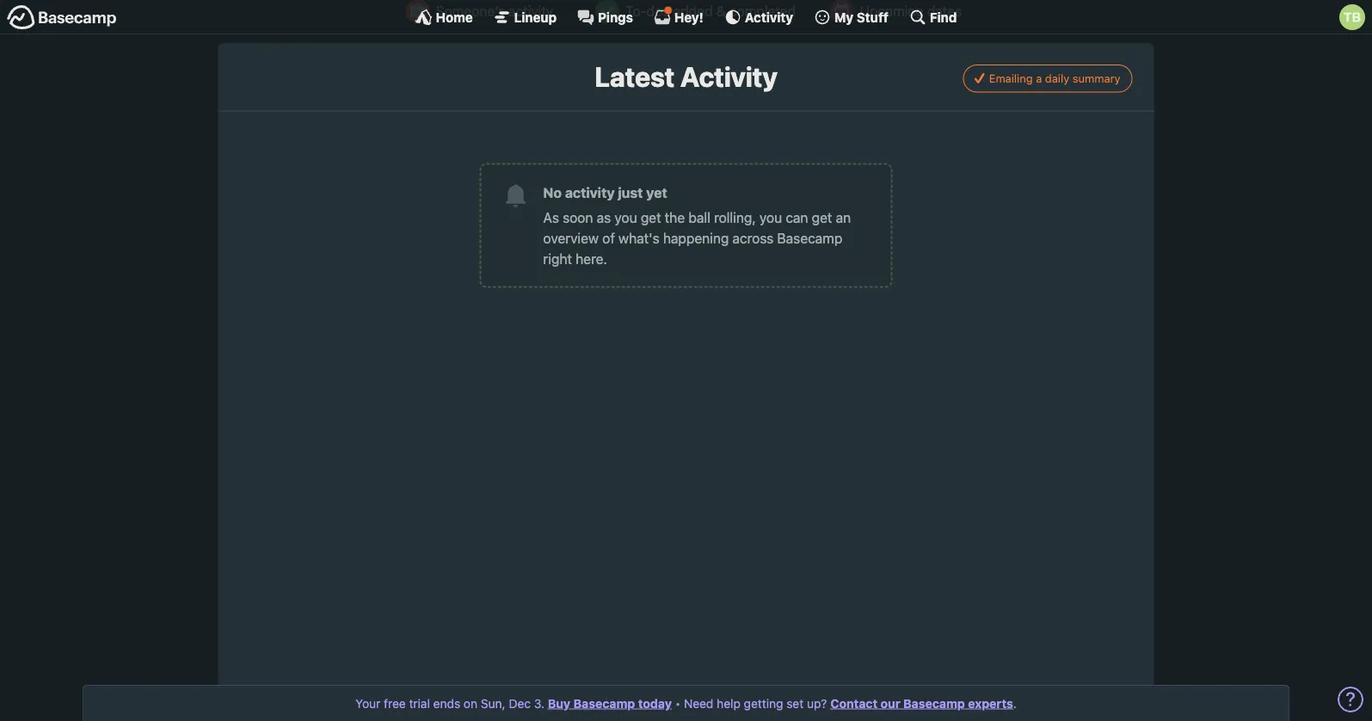 Task type: describe. For each thing, give the bounding box(es) containing it.
2 you from the left
[[760, 209, 782, 225]]

yet
[[646, 184, 668, 200]]

to-
[[626, 3, 647, 19]]

•
[[675, 696, 681, 710]]

getting
[[744, 696, 784, 710]]

contact our basecamp experts link
[[831, 696, 1014, 710]]

pings
[[598, 9, 633, 25]]

set
[[787, 696, 804, 710]]

free
[[384, 696, 406, 710]]

pings button
[[577, 9, 633, 26]]

need
[[684, 696, 714, 710]]

home link
[[415, 9, 473, 26]]

what's
[[619, 230, 660, 246]]

&
[[717, 3, 726, 19]]

todo image
[[596, 0, 620, 23]]

someone's activity link
[[397, 0, 575, 30]]

soon
[[563, 209, 593, 225]]

sun,
[[481, 696, 506, 710]]

2 horizontal spatial basecamp
[[904, 696, 965, 710]]

upcoming dates
[[860, 3, 962, 19]]

1 vertical spatial activity
[[680, 60, 778, 93]]

main element
[[0, 0, 1373, 34]]

my stuff
[[835, 9, 889, 25]]

activity inside main element
[[745, 9, 793, 25]]

no activity just yet as soon as you get the ball rolling, you can get an overview of what's happening across basecamp right here.
[[543, 184, 851, 267]]

completed
[[730, 3, 796, 19]]

rolling,
[[714, 209, 756, 225]]

3.
[[534, 696, 545, 710]]

experts
[[968, 696, 1014, 710]]

tim burton image
[[1340, 4, 1366, 30]]

added
[[674, 3, 713, 19]]

daily
[[1045, 72, 1070, 85]]

dec
[[509, 696, 531, 710]]

here.
[[576, 250, 607, 267]]

dates
[[928, 3, 962, 19]]

someone's
[[436, 3, 505, 19]]

stuff
[[857, 9, 889, 25]]

the
[[665, 209, 685, 225]]

to-dos added & completed link
[[587, 0, 809, 30]]

activity for no
[[565, 184, 615, 200]]

my
[[835, 9, 854, 25]]

up?
[[807, 696, 827, 710]]

0 horizontal spatial basecamp
[[574, 696, 635, 710]]

2 get from the left
[[812, 209, 833, 225]]

hey!
[[675, 9, 704, 25]]

schedule image
[[830, 0, 854, 23]]

right
[[543, 250, 572, 267]]

find
[[930, 9, 957, 25]]

emailing
[[989, 72, 1033, 85]]

upcoming dates link
[[821, 0, 975, 30]]



Task type: locate. For each thing, give the bounding box(es) containing it.
latest activity
[[595, 60, 778, 93]]

find button
[[909, 9, 957, 26]]

activity right "&"
[[745, 9, 793, 25]]

basecamp inside no activity just yet as soon as you get the ball rolling, you can get an overview of what's happening across basecamp right here.
[[778, 230, 843, 246]]

basecamp
[[778, 230, 843, 246], [574, 696, 635, 710], [904, 696, 965, 710]]

person report image
[[406, 0, 430, 23]]

of
[[603, 230, 615, 246]]

you left can
[[760, 209, 782, 225]]

across
[[733, 230, 774, 246]]

today
[[638, 696, 672, 710]]

1 horizontal spatial get
[[812, 209, 833, 225]]

overview
[[543, 230, 599, 246]]

activity link
[[724, 9, 793, 26]]

activity
[[745, 9, 793, 25], [680, 60, 778, 93]]

0 horizontal spatial get
[[641, 209, 661, 225]]

our
[[881, 696, 901, 710]]

emailing a daily summary button
[[963, 65, 1133, 93]]

happening
[[663, 230, 729, 246]]

get left an
[[812, 209, 833, 225]]

ends
[[433, 696, 461, 710]]

0 horizontal spatial activity
[[508, 3, 553, 19]]

0 vertical spatial activity
[[508, 3, 553, 19]]

activity for someone's
[[508, 3, 553, 19]]

your
[[356, 696, 381, 710]]

help
[[717, 696, 741, 710]]

activity up soon
[[565, 184, 615, 200]]

0 horizontal spatial you
[[615, 209, 637, 225]]

someone's activity
[[436, 3, 553, 19]]

dos
[[647, 3, 670, 19]]

contact
[[831, 696, 878, 710]]

buy
[[548, 696, 571, 710]]

buy basecamp today link
[[548, 696, 672, 710]]

activity inside no activity just yet as soon as you get the ball rolling, you can get an overview of what's happening across basecamp right here.
[[565, 184, 615, 200]]

ball
[[689, 209, 711, 225]]

an
[[836, 209, 851, 225]]

a
[[1036, 72, 1042, 85]]

as
[[543, 209, 559, 225]]

summary
[[1073, 72, 1121, 85]]

1 vertical spatial activity
[[565, 184, 615, 200]]

1 horizontal spatial you
[[760, 209, 782, 225]]

home
[[436, 9, 473, 25]]

switch accounts image
[[7, 4, 117, 31]]

on
[[464, 696, 478, 710]]

activity right the someone's
[[508, 3, 553, 19]]

my stuff button
[[814, 9, 889, 26]]

lineup
[[514, 9, 557, 25]]

basecamp right buy on the bottom left of the page
[[574, 696, 635, 710]]

activity down "&"
[[680, 60, 778, 93]]

1 horizontal spatial activity
[[565, 184, 615, 200]]

basecamp down can
[[778, 230, 843, 246]]

basecamp right 'our'
[[904, 696, 965, 710]]

hey! button
[[654, 6, 704, 26]]

you
[[615, 209, 637, 225], [760, 209, 782, 225]]

no
[[543, 184, 562, 200]]

latest
[[595, 60, 675, 93]]

activity
[[508, 3, 553, 19], [565, 184, 615, 200]]

upcoming
[[860, 3, 924, 19]]

0 vertical spatial activity
[[745, 9, 793, 25]]

lineup link
[[494, 9, 557, 26]]

as
[[597, 209, 611, 225]]

get
[[641, 209, 661, 225], [812, 209, 833, 225]]

your free trial ends on sun, dec  3. buy basecamp today • need help getting set up? contact our basecamp experts .
[[356, 696, 1017, 710]]

1 get from the left
[[641, 209, 661, 225]]

emailing a daily summary
[[989, 72, 1121, 85]]

trial
[[409, 696, 430, 710]]

just
[[618, 184, 643, 200]]

to-dos added & completed
[[626, 3, 796, 19]]

can
[[786, 209, 809, 225]]

you right the as
[[615, 209, 637, 225]]

1 you from the left
[[615, 209, 637, 225]]

get up what's
[[641, 209, 661, 225]]

1 horizontal spatial basecamp
[[778, 230, 843, 246]]

.
[[1014, 696, 1017, 710]]



Task type: vqa. For each thing, say whether or not it's contained in the screenshot.
MAR 12 Element Terry Turtle IMAGE
no



